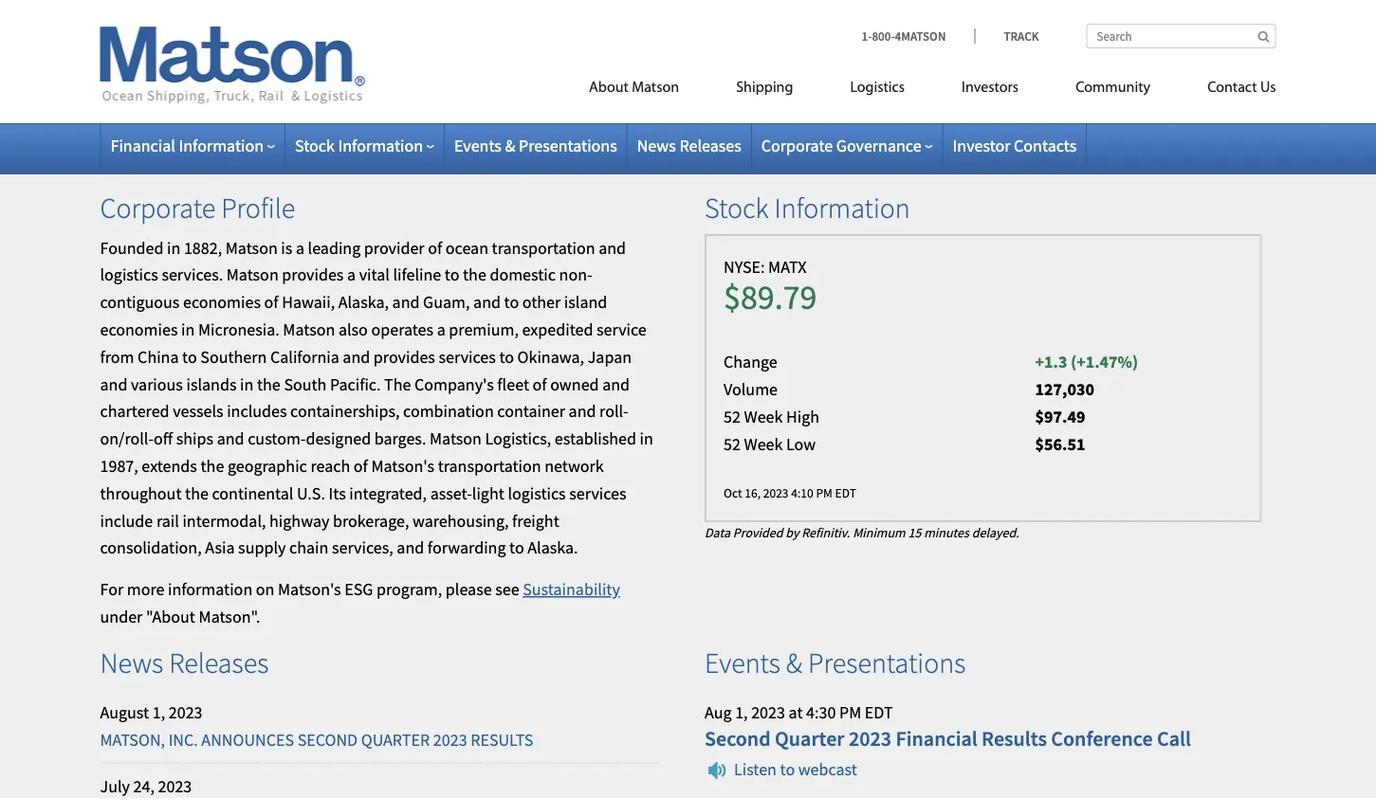 Task type: locate. For each thing, give the bounding box(es) containing it.
ocean
[[446, 237, 489, 258]]

high
[[787, 406, 820, 428]]

to right listen
[[780, 759, 795, 780]]

2023 left at
[[752, 702, 786, 723]]

1 vertical spatial news
[[100, 645, 163, 681]]

0 horizontal spatial information
[[179, 135, 264, 156]]

japan
[[588, 346, 632, 368]]

information for financial information link
[[179, 135, 264, 156]]

$97.49 52 week low
[[724, 406, 1086, 455]]

0 vertical spatial stock
[[295, 135, 335, 156]]

news releases
[[637, 135, 742, 156], [100, 645, 269, 681]]

1 horizontal spatial &
[[786, 645, 803, 681]]

transportation up light
[[438, 456, 541, 477]]

0 vertical spatial pm
[[816, 485, 833, 502]]

1 horizontal spatial events
[[705, 645, 781, 681]]

and up premium,
[[473, 292, 501, 313]]

52 down volume
[[724, 406, 741, 428]]

of left ocean
[[428, 237, 442, 258]]

matson,
[[100, 729, 165, 751]]

2 week from the top
[[744, 434, 783, 455]]

week down volume
[[744, 406, 783, 428]]

of right the reach
[[354, 456, 368, 477]]

0 vertical spatial 52
[[724, 406, 741, 428]]

1,
[[152, 702, 165, 723], [735, 702, 748, 723]]

0 horizontal spatial 1,
[[152, 702, 165, 723]]

1 52 from the top
[[724, 406, 741, 428]]

sustainability link
[[523, 579, 620, 600]]

and right ships
[[217, 428, 244, 450]]

non-
[[559, 264, 593, 286]]

16,
[[745, 485, 761, 502]]

releases down matson".
[[169, 645, 269, 681]]

$97.49
[[1036, 406, 1086, 428]]

transportation up 'domestic'
[[492, 237, 595, 258]]

provides down operates
[[374, 346, 435, 368]]

0 vertical spatial provides
[[282, 264, 344, 286]]

0 horizontal spatial news
[[100, 645, 163, 681]]

0 horizontal spatial &
[[505, 135, 516, 156]]

0 vertical spatial edt
[[835, 485, 857, 502]]

the up includes
[[257, 374, 281, 395]]

52 inside 127,030 52 week high
[[724, 406, 741, 428]]

transportation
[[492, 237, 595, 258], [438, 456, 541, 477]]

matson down hawaii,
[[283, 319, 335, 340]]

0 horizontal spatial matson's
[[278, 579, 341, 600]]

800-
[[872, 28, 895, 44]]

1 vertical spatial releases
[[169, 645, 269, 681]]

a left vital
[[347, 264, 356, 286]]

to down 'domestic'
[[504, 292, 519, 313]]

community
[[1076, 80, 1151, 95]]

1 horizontal spatial logistics
[[508, 483, 566, 504]]

warehousing,
[[413, 510, 509, 532]]

1, inside aug 1, 2023 at 4:30 pm edt second quarter 2023 financial results conference call
[[735, 702, 748, 723]]

economies
[[183, 292, 261, 313], [100, 319, 178, 340]]

127,030
[[1036, 379, 1095, 400]]

logistics down founded
[[100, 264, 158, 286]]

0 vertical spatial economies
[[183, 292, 261, 313]]

52
[[724, 406, 741, 428], [724, 434, 741, 455]]

1 horizontal spatial 1,
[[735, 702, 748, 723]]

logistics
[[100, 264, 158, 286], [508, 483, 566, 504]]

1882,
[[184, 237, 222, 258]]

matson's down barges.
[[371, 456, 435, 477]]

stock up nyse:
[[705, 190, 769, 225]]

custom-
[[248, 428, 306, 450]]

information
[[168, 579, 253, 600]]

0 vertical spatial a
[[296, 237, 305, 258]]

a down guam,
[[437, 319, 446, 340]]

4matson
[[895, 28, 946, 44]]

1 vertical spatial a
[[347, 264, 356, 286]]

provides up hawaii,
[[282, 264, 344, 286]]

contact us link
[[1179, 71, 1277, 110]]

2 1, from the left
[[735, 702, 748, 723]]

minimum
[[853, 525, 906, 542]]

0 vertical spatial news
[[637, 135, 676, 156]]

1, inside august 1, 2023 matson, inc. announces second quarter 2023 results
[[152, 702, 165, 723]]

2 52 from the top
[[724, 434, 741, 455]]

1 vertical spatial &
[[786, 645, 803, 681]]

week inside 127,030 52 week high
[[744, 406, 783, 428]]

quarter
[[361, 729, 430, 751]]

1 horizontal spatial stock information
[[705, 190, 911, 225]]

1 horizontal spatial pm
[[840, 702, 862, 723]]

to up guam,
[[445, 264, 460, 286]]

listen
[[734, 759, 777, 780]]

asset-
[[430, 483, 472, 504]]

news releases down "about
[[100, 645, 269, 681]]

vessels
[[173, 401, 223, 422]]

and down from
[[100, 374, 128, 395]]

matson left is
[[226, 237, 278, 258]]

52 for $97.49 52 week low
[[724, 434, 741, 455]]

1 vertical spatial 52
[[724, 434, 741, 455]]

the down ocean
[[463, 264, 487, 286]]

news releases down about matson link on the top of the page
[[637, 135, 742, 156]]

0 vertical spatial matson's
[[371, 456, 435, 477]]

economies down the contiguous
[[100, 319, 178, 340]]

0 vertical spatial financial
[[111, 135, 175, 156]]

information for stock information link
[[338, 135, 423, 156]]

container
[[497, 401, 565, 422]]

of right fleet
[[533, 374, 547, 395]]

track link
[[975, 28, 1039, 44]]

1 vertical spatial events & presentations
[[705, 645, 966, 681]]

presentations down about in the top of the page
[[519, 135, 617, 156]]

for more information on matson's esg program, please see sustainability under "about matson".
[[100, 579, 620, 628]]

its
[[329, 483, 346, 504]]

a right is
[[296, 237, 305, 258]]

1 vertical spatial stock information
[[705, 190, 911, 225]]

logistics,
[[485, 428, 551, 450]]

events & presentations link
[[454, 135, 617, 156]]

1 horizontal spatial edt
[[865, 702, 893, 723]]

1 vertical spatial matson's
[[278, 579, 341, 600]]

0 vertical spatial news releases
[[637, 135, 742, 156]]

and up program,
[[397, 538, 424, 559]]

south
[[284, 374, 327, 395]]

2023 right 16,
[[763, 485, 789, 502]]

None search field
[[1087, 24, 1277, 48]]

1 vertical spatial pm
[[840, 702, 862, 723]]

the down ships
[[201, 456, 224, 477]]

financial up the 'corporate profile'
[[111, 135, 175, 156]]

52 inside $97.49 52 week low
[[724, 434, 741, 455]]

stock up profile in the left of the page
[[295, 135, 335, 156]]

corporate down shipping link
[[762, 135, 833, 156]]

presentations up 4:30 on the right bottom
[[808, 645, 966, 681]]

2023
[[763, 485, 789, 502], [169, 702, 203, 723], [752, 702, 786, 723], [849, 726, 892, 752], [433, 729, 467, 751], [158, 777, 192, 798]]

to up fleet
[[499, 346, 514, 368]]

designed
[[306, 428, 371, 450]]

1 horizontal spatial corporate
[[762, 135, 833, 156]]

network
[[545, 456, 604, 477]]

0 vertical spatial logistics
[[100, 264, 158, 286]]

52 up oct
[[724, 434, 741, 455]]

1 1, from the left
[[152, 702, 165, 723]]

events & presentations down about in the top of the page
[[454, 135, 617, 156]]

investors
[[962, 80, 1019, 95]]

1 vertical spatial presentations
[[808, 645, 966, 681]]

community link
[[1048, 71, 1179, 110]]

and up 'island'
[[599, 237, 626, 258]]

1 horizontal spatial news
[[637, 135, 676, 156]]

top menu navigation
[[504, 71, 1277, 110]]

volume
[[724, 379, 778, 400]]

financial
[[111, 135, 175, 156], [896, 726, 978, 752]]

oct 16, 2023 4:10 pm edt
[[724, 485, 857, 502]]

1 vertical spatial financial
[[896, 726, 978, 752]]

1 week from the top
[[744, 406, 783, 428]]

to right china
[[182, 346, 197, 368]]

the
[[463, 264, 487, 286], [257, 374, 281, 395], [201, 456, 224, 477], [185, 483, 209, 504]]

2023 up webcast
[[849, 726, 892, 752]]

0 horizontal spatial financial
[[111, 135, 175, 156]]

0 horizontal spatial economies
[[100, 319, 178, 340]]

0 vertical spatial presentations
[[519, 135, 617, 156]]

1 horizontal spatial releases
[[680, 135, 742, 156]]

services up company's
[[439, 346, 496, 368]]

1, for quarter
[[152, 702, 165, 723]]

corporate up founded
[[100, 190, 216, 225]]

0 vertical spatial &
[[505, 135, 516, 156]]

is
[[281, 237, 293, 258]]

1 horizontal spatial financial
[[896, 726, 978, 752]]

ships
[[176, 428, 214, 450]]

week left low
[[744, 434, 783, 455]]

see
[[495, 579, 520, 600]]

2 horizontal spatial information
[[775, 190, 911, 225]]

change
[[724, 352, 778, 373]]

edt up data provided by refinitiv. minimum 15 minutes delayed.
[[835, 485, 857, 502]]

freight
[[512, 510, 560, 532]]

information
[[179, 135, 264, 156], [338, 135, 423, 156], [775, 190, 911, 225]]

pm right '4:10'
[[816, 485, 833, 502]]

to
[[445, 264, 460, 286], [504, 292, 519, 313], [182, 346, 197, 368], [499, 346, 514, 368], [510, 538, 524, 559], [780, 759, 795, 780]]

0 horizontal spatial events & presentations
[[454, 135, 617, 156]]

0 horizontal spatial corporate
[[100, 190, 216, 225]]

news down about matson link on the top of the page
[[637, 135, 676, 156]]

1 vertical spatial services
[[569, 483, 627, 504]]

services down network
[[569, 483, 627, 504]]

$56.51
[[1036, 434, 1086, 455]]

edt right 4:30 on the right bottom
[[865, 702, 893, 723]]

24,
[[133, 777, 155, 798]]

fleet
[[497, 374, 529, 395]]

0 vertical spatial week
[[744, 406, 783, 428]]

0 vertical spatial events & presentations
[[454, 135, 617, 156]]

1 vertical spatial logistics
[[508, 483, 566, 504]]

corporate for corporate profile
[[100, 190, 216, 225]]

0 horizontal spatial events
[[454, 135, 502, 156]]

matson down combination
[[430, 428, 482, 450]]

of
[[428, 237, 442, 258], [264, 292, 279, 313], [533, 374, 547, 395], [354, 456, 368, 477]]

1 vertical spatial edt
[[865, 702, 893, 723]]

matson's down "chain"
[[278, 579, 341, 600]]

and up operates
[[392, 292, 420, 313]]

1 horizontal spatial services
[[569, 483, 627, 504]]

0 horizontal spatial releases
[[169, 645, 269, 681]]

1 vertical spatial stock
[[705, 190, 769, 225]]

2023 for oct 16, 2023 4:10 pm edt
[[763, 485, 789, 502]]

1 horizontal spatial information
[[338, 135, 423, 156]]

matson's inside for more information on matson's esg program, please see sustainability under "about matson".
[[278, 579, 341, 600]]

refinitiv.
[[802, 525, 850, 542]]

services
[[439, 346, 496, 368], [569, 483, 627, 504]]

1 vertical spatial corporate
[[100, 190, 216, 225]]

0 horizontal spatial logistics
[[100, 264, 158, 286]]

financial left results at the bottom right of the page
[[896, 726, 978, 752]]

0 horizontal spatial services
[[439, 346, 496, 368]]

news down "under"
[[100, 645, 163, 681]]

1, right august
[[152, 702, 165, 723]]

to inside second quarter 2023 financial results conference call article
[[780, 759, 795, 780]]

throughout
[[100, 483, 182, 504]]

financial information
[[111, 135, 264, 156]]

2 horizontal spatial a
[[437, 319, 446, 340]]

economies up 'micronesia.'
[[183, 292, 261, 313]]

1 vertical spatial week
[[744, 434, 783, 455]]

0 horizontal spatial pm
[[816, 485, 833, 502]]

1, right aug
[[735, 702, 748, 723]]

track
[[1004, 28, 1039, 44]]

corporate governance link
[[762, 135, 933, 156]]

1 horizontal spatial matson's
[[371, 456, 435, 477]]

0 horizontal spatial news releases
[[100, 645, 269, 681]]

matson right about in the top of the page
[[632, 80, 679, 95]]

1 horizontal spatial provides
[[374, 346, 435, 368]]

founded
[[100, 237, 164, 258]]

0 vertical spatial stock information
[[295, 135, 423, 156]]

containerships,
[[290, 401, 400, 422]]

0 horizontal spatial provides
[[282, 264, 344, 286]]

inc.
[[169, 729, 198, 751]]

logistics
[[850, 80, 905, 95]]

2023 up inc.
[[169, 702, 203, 723]]

2 vertical spatial a
[[437, 319, 446, 340]]

1 horizontal spatial events & presentations
[[705, 645, 966, 681]]

1 horizontal spatial a
[[347, 264, 356, 286]]

more
[[127, 579, 165, 600]]

1 vertical spatial news releases
[[100, 645, 269, 681]]

announces
[[201, 729, 294, 751]]

the
[[384, 374, 411, 395]]

week inside $97.49 52 week low
[[744, 434, 783, 455]]

under
[[100, 606, 143, 628]]

logistics up freight
[[508, 483, 566, 504]]

1 vertical spatial events
[[705, 645, 781, 681]]

0 vertical spatial releases
[[680, 135, 742, 156]]

nyse:
[[724, 256, 765, 277]]

services.
[[162, 264, 223, 286]]

pm right 4:30 on the right bottom
[[840, 702, 862, 723]]

releases down shipping link
[[680, 135, 742, 156]]

chartered
[[100, 401, 169, 422]]

alaska.
[[528, 538, 578, 559]]

2023 right 24,
[[158, 777, 192, 798]]

events & presentations up 4:30 on the right bottom
[[705, 645, 966, 681]]

chain
[[289, 538, 329, 559]]

stock information
[[295, 135, 423, 156], [705, 190, 911, 225]]

0 vertical spatial corporate
[[762, 135, 833, 156]]



Task type: describe. For each thing, give the bounding box(es) containing it.
1-800-4matson
[[862, 28, 946, 44]]

results
[[471, 729, 533, 751]]

data
[[705, 525, 731, 542]]

guam,
[[423, 292, 470, 313]]

barges.
[[375, 428, 426, 450]]

about
[[589, 80, 629, 95]]

extends
[[142, 456, 197, 477]]

on/roll-
[[100, 428, 154, 450]]

in left 1882,
[[167, 237, 181, 258]]

reach
[[311, 456, 350, 477]]

$89.79
[[724, 276, 817, 319]]

alaska,
[[338, 292, 389, 313]]

expedited
[[522, 319, 593, 340]]

matson up 'micronesia.'
[[227, 264, 279, 286]]

edt inside aug 1, 2023 at 4:30 pm edt second quarter 2023 financial results conference call
[[865, 702, 893, 723]]

+1.3
[[1036, 352, 1068, 373]]

1-800-4matson link
[[862, 28, 975, 44]]

logistics link
[[822, 71, 934, 110]]

1, for second
[[735, 702, 748, 723]]

various
[[131, 374, 183, 395]]

operates
[[371, 319, 434, 340]]

0 horizontal spatial presentations
[[519, 135, 617, 156]]

contact us
[[1208, 80, 1277, 95]]

news releases link
[[637, 135, 742, 156]]

micronesia.
[[198, 319, 280, 340]]

in left 'micronesia.'
[[181, 319, 195, 340]]

financial inside aug 1, 2023 at 4:30 pm edt second quarter 2023 financial results conference call
[[896, 726, 978, 752]]

southern
[[200, 346, 267, 368]]

and up pacific.
[[343, 346, 370, 368]]

service
[[597, 319, 647, 340]]

islands
[[186, 374, 237, 395]]

geographic
[[228, 456, 307, 477]]

july
[[100, 777, 130, 798]]

0 vertical spatial transportation
[[492, 237, 595, 258]]

vital
[[359, 264, 390, 286]]

1 horizontal spatial presentations
[[808, 645, 966, 681]]

2023 left results
[[433, 729, 467, 751]]

0 horizontal spatial a
[[296, 237, 305, 258]]

0 vertical spatial events
[[454, 135, 502, 156]]

governance
[[837, 135, 922, 156]]

please
[[446, 579, 492, 600]]

supply
[[238, 538, 286, 559]]

of left hawaii,
[[264, 292, 279, 313]]

in right established
[[640, 428, 654, 450]]

1 horizontal spatial stock
[[705, 190, 769, 225]]

oct
[[724, 485, 742, 502]]

california
[[270, 346, 339, 368]]

island
[[564, 292, 608, 313]]

52 for 127,030 52 week high
[[724, 406, 741, 428]]

intermodal,
[[183, 510, 266, 532]]

+1.3 (+1.47%) volume
[[724, 352, 1139, 400]]

corporate for corporate governance
[[762, 135, 833, 156]]

1 vertical spatial transportation
[[438, 456, 541, 477]]

week for high
[[744, 406, 783, 428]]

corporate governance
[[762, 135, 922, 156]]

other
[[523, 292, 561, 313]]

second quarter 2023 financial results conference call link
[[705, 726, 1262, 752]]

from
[[100, 346, 134, 368]]

continental
[[212, 483, 294, 504]]

4:10
[[792, 485, 814, 502]]

minutes
[[924, 525, 970, 542]]

1987,
[[100, 456, 138, 477]]

2023 for august 1, 2023 matson, inc. announces second quarter 2023 results
[[169, 702, 203, 723]]

leading
[[308, 237, 361, 258]]

investor contacts link
[[953, 135, 1077, 156]]

4:30
[[806, 702, 836, 723]]

1 vertical spatial economies
[[100, 319, 178, 340]]

1 vertical spatial provides
[[374, 346, 435, 368]]

includes
[[227, 401, 287, 422]]

integrated,
[[349, 483, 427, 504]]

webcast
[[799, 759, 858, 780]]

listen to webcast
[[734, 759, 858, 780]]

u.s.
[[297, 483, 325, 504]]

aug
[[705, 702, 732, 723]]

matson image
[[100, 27, 366, 104]]

week for low
[[744, 434, 783, 455]]

0 horizontal spatial edt
[[835, 485, 857, 502]]

on
[[256, 579, 275, 600]]

search image
[[1258, 30, 1270, 43]]

quarter
[[775, 726, 845, 752]]

2023 for july 24, 2023
[[158, 777, 192, 798]]

in up includes
[[240, 374, 254, 395]]

provided
[[733, 525, 783, 542]]

1 horizontal spatial economies
[[183, 292, 261, 313]]

second quarter 2023 financial results conference call article
[[705, 699, 1262, 799]]

hawaii,
[[282, 292, 335, 313]]

0 horizontal spatial stock
[[295, 135, 335, 156]]

corporate profile
[[100, 190, 295, 225]]

sustainability
[[523, 579, 620, 600]]

esg
[[345, 579, 373, 600]]

combination
[[403, 401, 494, 422]]

contiguous
[[100, 292, 180, 313]]

financial information link
[[111, 135, 275, 156]]

2023 for aug 1, 2023 at 4:30 pm edt second quarter 2023 financial results conference call
[[752, 702, 786, 723]]

pm inside aug 1, 2023 at 4:30 pm edt second quarter 2023 financial results conference call
[[840, 702, 862, 723]]

investor contacts
[[953, 135, 1077, 156]]

owned
[[550, 374, 599, 395]]

0 horizontal spatial stock information
[[295, 135, 423, 156]]

1 horizontal spatial news releases
[[637, 135, 742, 156]]

founded in 1882, matson is a leading provider of ocean transportation and logistics services. matson provides a vital lifeline to the domestic non- contiguous economies of hawaii, alaska, and guam, and to other island economies in micronesia. matson also operates a premium, expedited service from china to southern california and provides services to okinawa, japan and various islands in the south pacific. the company's fleet of owned and chartered vessels includes containerships, combination container and roll- on/roll-off ships and custom-designed barges. matson logistics, established in 1987, extends the geographic reach of matson's transportation network throughout the continental u.s. its integrated, asset-light logistics services include rail intermodal, highway brokerage, warehousing, freight consolidation, asia supply chain services, and forwarding to alaska.
[[100, 237, 654, 559]]

contacts
[[1014, 135, 1077, 156]]

include
[[100, 510, 153, 532]]

and up roll-
[[603, 374, 630, 395]]

off
[[154, 428, 173, 450]]

second
[[298, 729, 358, 751]]

the down extends
[[185, 483, 209, 504]]

contact
[[1208, 80, 1258, 95]]

also
[[339, 319, 368, 340]]

and down the owned on the left
[[569, 401, 596, 422]]

to down freight
[[510, 538, 524, 559]]

matson inside top menu navigation
[[632, 80, 679, 95]]

results
[[982, 726, 1047, 752]]

us
[[1261, 80, 1277, 95]]

data provided by refinitiv. minimum 15 minutes delayed.
[[705, 525, 1020, 542]]

0 vertical spatial services
[[439, 346, 496, 368]]

at
[[789, 702, 803, 723]]

low
[[787, 434, 816, 455]]

matson's inside founded in 1882, matson is a leading provider of ocean transportation and logistics services. matson provides a vital lifeline to the domestic non- contiguous economies of hawaii, alaska, and guam, and to other island economies in micronesia. matson also operates a premium, expedited service from china to southern california and provides services to okinawa, japan and various islands in the south pacific. the company's fleet of owned and chartered vessels includes containerships, combination container and roll- on/roll-off ships and custom-designed barges. matson logistics, established in 1987, extends the geographic reach of matson's transportation network throughout the continental u.s. its integrated, asset-light logistics services include rail intermodal, highway brokerage, warehousing, freight consolidation, asia supply chain services, and forwarding to alaska.
[[371, 456, 435, 477]]

call
[[1157, 726, 1192, 752]]

Search search field
[[1087, 24, 1277, 48]]

profile
[[221, 190, 295, 225]]

stock information link
[[295, 135, 435, 156]]



Task type: vqa. For each thing, say whether or not it's contained in the screenshot.
1st Overview from the left
no



